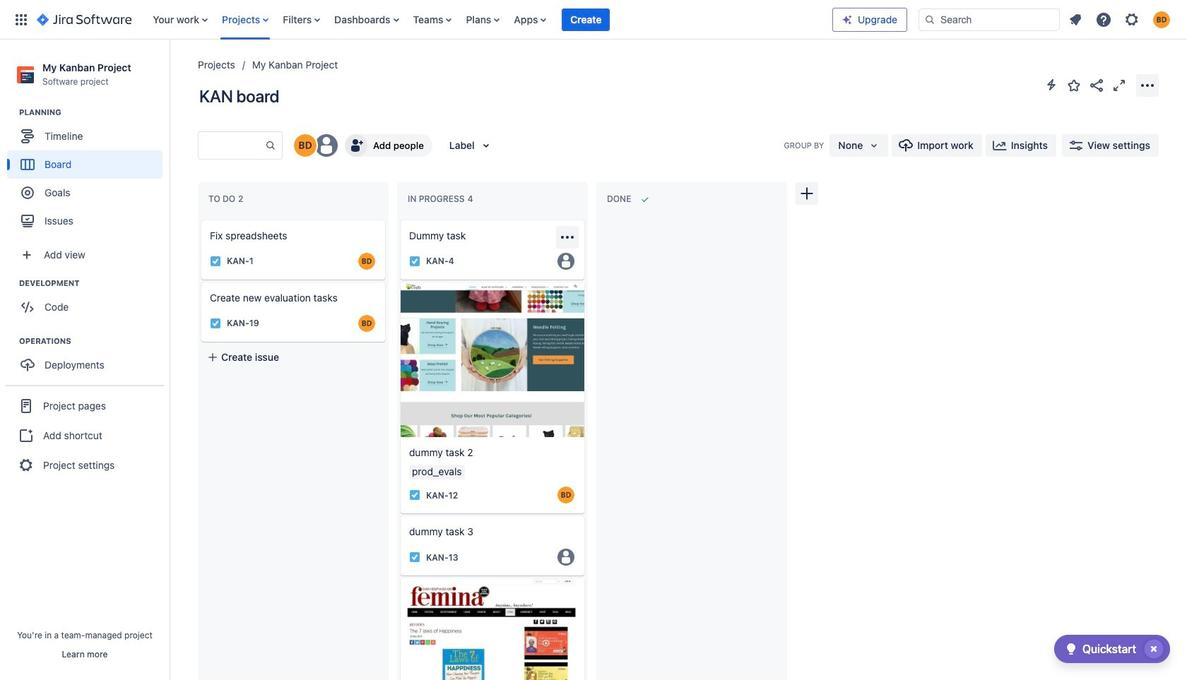 Task type: describe. For each thing, give the bounding box(es) containing it.
heading for group corresponding to the development image
[[19, 278, 169, 289]]

create issue image for in progress element
[[391, 273, 408, 290]]

group for the development image
[[7, 278, 169, 326]]

primary element
[[8, 0, 833, 39]]

0 horizontal spatial task image
[[210, 318, 221, 329]]

sidebar navigation image
[[154, 57, 185, 85]]

notifications image
[[1067, 11, 1084, 28]]

Search this board text field
[[199, 133, 265, 158]]

import image
[[898, 137, 915, 154]]

settings image
[[1124, 11, 1141, 28]]

create column image
[[799, 185, 816, 202]]

appswitcher icon image
[[13, 11, 30, 28]]

view settings image
[[1068, 137, 1085, 154]]

Search field
[[919, 8, 1060, 31]]

sidebar element
[[0, 40, 170, 681]]

create issue image for the to do element
[[192, 273, 208, 290]]

your profile and settings image
[[1153, 11, 1170, 28]]

more actions for kan-4 dummy task image
[[559, 229, 576, 246]]

operations image
[[2, 333, 19, 350]]

enter full screen image
[[1111, 77, 1128, 94]]

0 horizontal spatial list
[[146, 0, 833, 39]]



Task type: locate. For each thing, give the bounding box(es) containing it.
heading for planning image's group
[[19, 107, 169, 118]]

development image
[[2, 275, 19, 292]]

task image
[[210, 318, 221, 329], [409, 552, 420, 564]]

to do element
[[208, 194, 246, 204]]

list item
[[562, 0, 610, 39]]

1 horizontal spatial task image
[[409, 552, 420, 564]]

group for planning image
[[7, 107, 169, 240]]

task image
[[210, 256, 221, 267], [409, 256, 420, 267], [409, 490, 420, 501]]

create issue image
[[192, 211, 208, 228], [192, 273, 208, 290], [391, 273, 408, 290]]

list
[[146, 0, 833, 39], [1063, 7, 1179, 32]]

2 heading from the top
[[19, 278, 169, 289]]

3 heading from the top
[[19, 336, 169, 347]]

help image
[[1095, 11, 1112, 28]]

None search field
[[919, 8, 1060, 31]]

0 vertical spatial task image
[[210, 318, 221, 329]]

in progress element
[[408, 194, 476, 204]]

create issue image
[[391, 211, 408, 228]]

planning image
[[2, 104, 19, 121]]

heading for group related to operations icon
[[19, 336, 169, 347]]

1 horizontal spatial list
[[1063, 7, 1179, 32]]

more actions image
[[1139, 77, 1156, 94]]

automations menu button icon image
[[1043, 76, 1060, 93]]

heading
[[19, 107, 169, 118], [19, 278, 169, 289], [19, 336, 169, 347]]

jira software image
[[37, 11, 132, 28], [37, 11, 132, 28]]

0 vertical spatial heading
[[19, 107, 169, 118]]

1 vertical spatial task image
[[409, 552, 420, 564]]

search image
[[924, 14, 936, 25]]

1 vertical spatial heading
[[19, 278, 169, 289]]

group for operations icon
[[7, 336, 169, 384]]

1 heading from the top
[[19, 107, 169, 118]]

star kan board image
[[1066, 77, 1083, 94]]

group
[[7, 107, 169, 240], [7, 278, 169, 326], [7, 336, 169, 384], [6, 385, 164, 486]]

goal image
[[21, 187, 34, 199]]

banner
[[0, 0, 1187, 40]]

2 vertical spatial heading
[[19, 336, 169, 347]]

dismiss quickstart image
[[1143, 638, 1165, 661]]

add people image
[[348, 137, 365, 154]]



Task type: vqa. For each thing, say whether or not it's contained in the screenshot.
Sidebar element
yes



